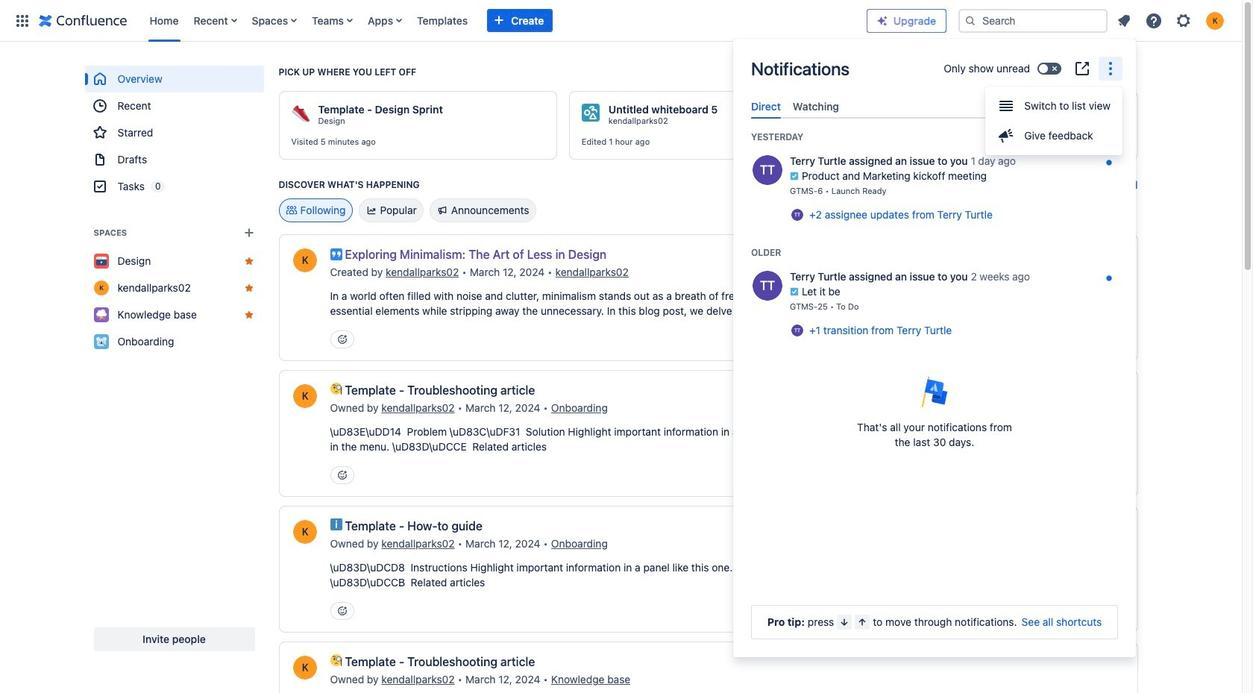 Task type: locate. For each thing, give the bounding box(es) containing it.
:face_with_monocle: image
[[330, 383, 342, 395], [330, 654, 342, 666], [330, 654, 342, 666]]

None search field
[[959, 9, 1108, 32]]

1 horizontal spatial group
[[986, 87, 1123, 155]]

list for "appswitcher icon"
[[142, 0, 867, 41]]

more information about this user image
[[752, 154, 784, 187], [752, 270, 784, 302]]

more information about kendallparks02 image
[[291, 247, 318, 274], [291, 654, 318, 681]]

list for premium icon
[[1111, 7, 1234, 34]]

list
[[142, 0, 867, 41], [1111, 7, 1234, 34]]

0 horizontal spatial list
[[142, 0, 867, 41]]

1 vertical spatial more information about this user image
[[752, 270, 784, 302]]

:information_source: image
[[330, 519, 342, 531], [330, 519, 342, 531]]

more information about kendallparks02 image for first add reaction icon from the bottom
[[291, 383, 318, 410]]

settings icon image
[[1175, 12, 1193, 29]]

1 vertical spatial more information about kendallparks02 image
[[291, 519, 318, 546]]

unstar this space image
[[243, 255, 255, 267], [243, 282, 255, 294], [243, 309, 255, 321]]

tab list
[[746, 94, 1125, 119]]

more information about kendallparks02 image for add reaction image
[[291, 519, 318, 546]]

0 horizontal spatial group
[[85, 66, 264, 200]]

0 vertical spatial more information about kendallparks02 image
[[291, 247, 318, 274]]

group
[[85, 66, 264, 200], [986, 87, 1123, 155]]

2 unstar this space image from the top
[[243, 282, 255, 294]]

1 vertical spatial more information about kendallparks02 image
[[291, 654, 318, 681]]

1 vertical spatial unstar this space image
[[243, 282, 255, 294]]

0 vertical spatial unstar this space image
[[243, 255, 255, 267]]

0 vertical spatial add reaction image
[[336, 334, 348, 346]]

dialog
[[734, 39, 1137, 657]]

arrow up image
[[857, 616, 869, 628]]

notification icon image
[[1116, 12, 1134, 29]]

0 vertical spatial more information about kendallparks02 image
[[291, 383, 318, 410]]

1 horizontal spatial list
[[1111, 7, 1234, 34]]

open notifications in a new tab image
[[1074, 60, 1092, 78]]

:athletic_shoe: image
[[291, 104, 309, 122]]

2 vertical spatial unstar this space image
[[243, 309, 255, 321]]

confluence image
[[39, 12, 127, 29], [39, 12, 127, 29]]

0 vertical spatial more information about this user image
[[752, 154, 784, 187]]

1 more information about kendallparks02 image from the top
[[291, 247, 318, 274]]

1 add reaction image from the top
[[336, 334, 348, 346]]

help icon image
[[1146, 12, 1163, 29]]

1 more information about kendallparks02 image from the top
[[291, 383, 318, 410]]

2 more information about kendallparks02 image from the top
[[291, 519, 318, 546]]

1 vertical spatial add reaction image
[[336, 469, 348, 481]]

arrow down image
[[839, 616, 851, 628]]

banner
[[0, 0, 1243, 42]]

add reaction image
[[336, 334, 348, 346], [336, 469, 348, 481]]

more information about kendallparks02 image
[[291, 383, 318, 410], [291, 519, 318, 546]]



Task type: describe. For each thing, give the bounding box(es) containing it.
2 more information about this user image from the top
[[752, 270, 784, 302]]

add reaction image
[[336, 605, 348, 617]]

1 unstar this space image from the top
[[243, 255, 255, 267]]

1 more information about this user image from the top
[[752, 154, 784, 187]]

your profile and preferences image
[[1207, 12, 1225, 29]]

:face_with_monocle: image
[[330, 383, 342, 395]]

premium image
[[877, 15, 889, 26]]

2 more information about kendallparks02 image from the top
[[291, 654, 318, 681]]

more image
[[1102, 60, 1120, 78]]

Search field
[[959, 9, 1108, 32]]

create a space image
[[240, 224, 258, 242]]

appswitcher icon image
[[13, 12, 31, 29]]

3 unstar this space image from the top
[[243, 309, 255, 321]]

2 add reaction image from the top
[[336, 469, 348, 481]]

your notifications sorted by most recent feed
[[746, 131, 1125, 362]]

:athletic_shoe: image
[[291, 104, 309, 122]]

search image
[[965, 15, 977, 26]]

global element
[[9, 0, 867, 41]]



Task type: vqa. For each thing, say whether or not it's contained in the screenshot.
open Icon
no



